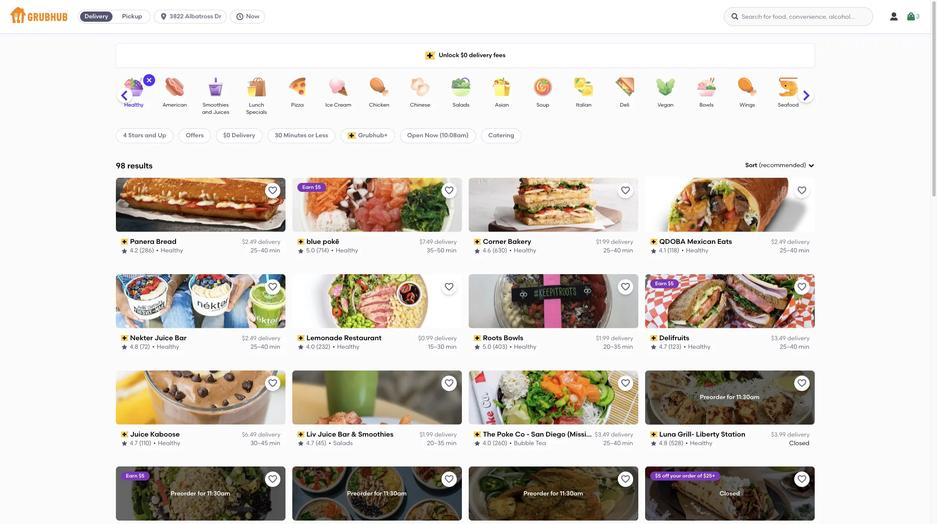 Task type: describe. For each thing, give the bounding box(es) containing it.
svg image inside field
[[809, 162, 816, 169]]

order
[[683, 473, 697, 479]]

min for lemonade restaurant
[[446, 343, 457, 351]]

recommended
[[762, 162, 805, 169]]

panera
[[130, 237, 155, 246]]

chicken
[[369, 102, 390, 108]]

$0.99
[[418, 335, 433, 342]]

specials
[[246, 109, 267, 115]]

$3.49 for the poke co - san diego (mission valley)
[[595, 431, 610, 438]]

healthy for pokē
[[336, 247, 359, 254]]

seafood image
[[774, 78, 804, 96]]

4
[[123, 132, 127, 139]]

$2.49 for nekter juice bar
[[242, 335, 257, 342]]

• for panera bread
[[156, 247, 159, 254]]

1 horizontal spatial bowls
[[700, 102, 714, 108]]

• healthy for corner bakery
[[510, 247, 537, 254]]

4.2
[[130, 247, 138, 254]]

3822
[[170, 13, 184, 20]]

delivery for blue pokē
[[435, 238, 457, 246]]

up
[[158, 132, 166, 139]]

ice cream
[[326, 102, 352, 108]]

or
[[308, 132, 314, 139]]

roots
[[484, 334, 503, 342]]

deli
[[621, 102, 630, 108]]

roots bowls
[[484, 334, 524, 342]]

$0 delivery
[[224, 132, 255, 139]]

(118)
[[668, 247, 680, 254]]

$2.49 delivery for nekter juice bar
[[242, 335, 281, 342]]

pokē
[[323, 237, 340, 246]]

min for the poke co - san diego (mission valley)
[[623, 440, 634, 447]]

$2.49 for panera bread
[[242, 238, 257, 246]]

now inside button
[[246, 13, 260, 20]]

delivery for panera bread
[[258, 238, 281, 246]]

0 horizontal spatial and
[[145, 132, 156, 139]]

• for juice kaboose
[[154, 440, 156, 447]]

vegan
[[658, 102, 674, 108]]

your
[[671, 473, 682, 479]]

delivery for delifruits
[[788, 335, 810, 342]]

delivery for qdoba mexican eats
[[788, 238, 810, 246]]

(528)
[[670, 440, 684, 447]]

star icon image for qdoba mexican eats
[[651, 248, 658, 254]]

off
[[663, 473, 670, 479]]

juice kaboose logo image
[[116, 370, 286, 425]]

• healthy for delifruits
[[685, 343, 711, 351]]

corner bakery
[[484, 237, 532, 246]]

25–40 for nekter juice bar
[[251, 343, 268, 351]]

(232)
[[317, 343, 331, 351]]

star icon image for lemonade restaurant
[[298, 344, 305, 351]]

tea
[[536, 440, 547, 447]]

main navigation navigation
[[0, 0, 932, 33]]

results
[[127, 161, 153, 170]]

wings image
[[733, 78, 763, 96]]

panera bread logo image
[[116, 178, 286, 232]]

star icon image for the poke co - san diego (mission valley)
[[474, 440, 481, 447]]

delivery for juice kaboose
[[258, 431, 281, 438]]

3
[[917, 13, 921, 20]]

vegan image
[[651, 78, 681, 96]]

co
[[516, 430, 526, 438]]

star icon image for luna grill- liberty station
[[651, 440, 658, 447]]

25–40 min for nekter juice bar
[[251, 343, 281, 351]]

smoothies and juices image
[[201, 78, 231, 96]]

min for nekter juice bar
[[270, 343, 281, 351]]

subscription pass image for the poke co - san diego (mission valley)
[[474, 432, 482, 438]]

pickup
[[122, 13, 142, 20]]

liv
[[307, 430, 316, 438]]

pizza
[[291, 102, 304, 108]]

offers
[[186, 132, 204, 139]]

lunch specials image
[[242, 78, 272, 96]]

• for delifruits
[[685, 343, 687, 351]]

$1.99 delivery for roots bowls
[[597, 335, 634, 342]]

corner
[[484, 237, 507, 246]]

15–30
[[429, 343, 445, 351]]

(630)
[[493, 247, 508, 254]]

earn for delifruits
[[656, 281, 668, 286]]

healthy for mexican
[[687, 247, 709, 254]]

35–50
[[427, 247, 445, 254]]

(403)
[[493, 343, 508, 351]]

25–40 for corner bakery
[[604, 247, 622, 254]]

save this restaurant image for nekter juice bar
[[268, 282, 278, 292]]

1 horizontal spatial closed
[[790, 440, 810, 447]]

healthy for juice
[[157, 343, 180, 351]]

save this restaurant image for the poke co - san diego (mission valley)
[[621, 378, 631, 388]]

svg image inside now button
[[236, 12, 245, 21]]

5.0 (714)
[[307, 247, 330, 254]]

open
[[408, 132, 424, 139]]

blue pokē logo image
[[293, 178, 462, 232]]

subscription pass image for corner bakery
[[474, 239, 482, 245]]

25–40 min for panera bread
[[251, 247, 281, 254]]

minutes
[[284, 132, 307, 139]]

30–45
[[251, 440, 268, 447]]

seafood
[[779, 102, 800, 108]]

delivery for luna grill- liberty station
[[788, 431, 810, 438]]

• for qdoba mexican eats
[[682, 247, 685, 254]]

25–40 min for delifruits
[[781, 343, 810, 351]]

star icon image for blue pokē
[[298, 248, 305, 254]]

subscription pass image for liv juice bar & smoothies
[[298, 432, 305, 438]]

juices
[[213, 109, 229, 115]]

grill-
[[678, 430, 695, 438]]

30 minutes or less
[[275, 132, 329, 139]]

$5 off your order of $25+
[[656, 473, 716, 479]]

subscription pass image for roots bowls
[[474, 335, 482, 341]]

1 horizontal spatial now
[[425, 132, 439, 139]]

• bubble tea
[[510, 440, 547, 447]]

now button
[[230, 10, 269, 23]]

4.7 (45)
[[307, 440, 327, 447]]

0 horizontal spatial svg image
[[146, 77, 153, 84]]

• healthy for lemonade restaurant
[[333, 343, 360, 351]]

healthy image
[[119, 78, 149, 96]]

4.0 for the poke co - san diego (mission valley)
[[483, 440, 492, 447]]

star icon image for panera bread
[[121, 248, 128, 254]]

• for blue pokē
[[332, 247, 334, 254]]

nekter juice bar  logo image
[[116, 274, 286, 328]]

subscription pass image for delifruits
[[651, 335, 658, 341]]

open now (10:08am)
[[408, 132, 469, 139]]

bar for nekter juice bar
[[175, 334, 187, 342]]

star icon image for liv juice bar & smoothies
[[298, 440, 305, 447]]

bakery
[[509, 237, 532, 246]]

• healthy for qdoba mexican eats
[[682, 247, 709, 254]]

$2.49 delivery for panera bread
[[242, 238, 281, 246]]

subscription pass image for lemonade restaurant
[[298, 335, 305, 341]]

25–40 min for corner bakery
[[604, 247, 634, 254]]

1 vertical spatial $0
[[224, 132, 230, 139]]

• for corner bakery
[[510, 247, 512, 254]]

catering
[[489, 132, 515, 139]]

• for luna grill- liberty station
[[686, 440, 689, 447]]

healthy for restaurant
[[338, 343, 360, 351]]

ice cream image
[[324, 78, 354, 96]]

• healthy for roots bowls
[[510, 343, 537, 351]]

4.7 (123)
[[660, 343, 682, 351]]

4.8 (72)
[[130, 343, 150, 351]]

15–30 min
[[429, 343, 457, 351]]

$3.99 delivery
[[772, 431, 810, 438]]

• healthy for nekter juice bar
[[153, 343, 180, 351]]

(110)
[[139, 440, 152, 447]]

and inside smoothies and juices
[[202, 109, 212, 115]]

$25+
[[704, 473, 716, 479]]

1 vertical spatial closed
[[720, 490, 741, 497]]

juice for liv
[[318, 430, 337, 438]]

1 horizontal spatial salads
[[453, 102, 470, 108]]

save this restaurant image for liv juice bar & smoothies
[[444, 378, 455, 388]]

lemonade restaurant logo image
[[293, 274, 462, 328]]

)
[[805, 162, 807, 169]]

20–35 for roots bowls
[[604, 343, 622, 351]]

delivery for liv juice bar & smoothies
[[435, 431, 457, 438]]

3822 albatross dr
[[170, 13, 222, 20]]

(mission
[[568, 430, 596, 438]]

chicken image
[[365, 78, 395, 96]]

$2.49 for qdoba mexican eats
[[772, 238, 787, 246]]

lunch specials
[[246, 102, 267, 115]]

25–40 min for qdoba mexican eats
[[781, 247, 810, 254]]

• for nekter juice bar
[[153, 343, 155, 351]]

of
[[698, 473, 703, 479]]

0 horizontal spatial bowls
[[504, 334, 524, 342]]

eats
[[718, 237, 733, 246]]

delivery for corner bakery
[[611, 238, 634, 246]]

(72)
[[140, 343, 150, 351]]

diego
[[546, 430, 566, 438]]

3822 albatross dr button
[[154, 10, 230, 23]]

(45)
[[316, 440, 327, 447]]

3 button
[[907, 9, 921, 24]]

albatross
[[185, 13, 213, 20]]



Task type: locate. For each thing, give the bounding box(es) containing it.
chinese image
[[406, 78, 436, 96]]

• healthy for juice kaboose
[[154, 440, 181, 447]]

delivery down specials
[[232, 132, 255, 139]]

healthy down 'bread'
[[161, 247, 183, 254]]

subscription pass image left blue
[[298, 239, 305, 245]]

0 horizontal spatial 4.8
[[130, 343, 139, 351]]

• right (260)
[[510, 440, 513, 447]]

delivery for lemonade restaurant
[[435, 335, 457, 342]]

$5
[[316, 184, 321, 190], [669, 281, 675, 286], [139, 473, 145, 479], [656, 473, 662, 479]]

svg image inside 3 button
[[907, 12, 917, 22]]

25–40 for qdoba mexican eats
[[781, 247, 798, 254]]

svg image
[[890, 12, 900, 22], [236, 12, 245, 21], [732, 12, 740, 21], [809, 162, 816, 169]]

(260)
[[493, 440, 508, 447]]

1 vertical spatial 20–35 min
[[428, 440, 457, 447]]

(
[[760, 162, 762, 169]]

corner bakery logo image
[[469, 178, 639, 232]]

1 horizontal spatial 5.0
[[483, 343, 492, 351]]

0 horizontal spatial earn
[[126, 473, 138, 479]]

1 vertical spatial earn $5
[[656, 281, 675, 286]]

italian image
[[569, 78, 599, 96]]

min
[[270, 247, 281, 254], [446, 247, 457, 254], [623, 247, 634, 254], [800, 247, 810, 254], [270, 343, 281, 351], [446, 343, 457, 351], [623, 343, 634, 351], [800, 343, 810, 351], [270, 440, 281, 447], [446, 440, 457, 447], [623, 440, 634, 447]]

0 horizontal spatial closed
[[720, 490, 741, 497]]

subscription pass image left nekter
[[121, 335, 129, 341]]

$2.49 delivery
[[242, 238, 281, 246], [772, 238, 810, 246], [242, 335, 281, 342]]

salads image
[[447, 78, 476, 96]]

bar up • salads
[[338, 430, 350, 438]]

0 horizontal spatial now
[[246, 13, 260, 20]]

2 horizontal spatial earn
[[656, 281, 668, 286]]

• for roots bowls
[[510, 343, 513, 351]]

0 vertical spatial and
[[202, 109, 212, 115]]

delivery inside button
[[85, 13, 108, 20]]

subscription pass image
[[298, 239, 305, 245], [651, 239, 658, 245], [121, 335, 129, 341], [298, 335, 305, 341], [474, 335, 482, 341], [651, 432, 658, 438]]

4.0 (232)
[[307, 343, 331, 351]]

subscription pass image left 'liv'
[[298, 432, 305, 438]]

(714)
[[317, 247, 330, 254]]

min for delifruits
[[800, 343, 810, 351]]

earn for blue pokē
[[303, 184, 314, 190]]

0 vertical spatial delivery
[[85, 13, 108, 20]]

smoothies up juices
[[203, 102, 229, 108]]

(123)
[[669, 343, 682, 351]]

star icon image left 4.8 (72)
[[121, 344, 128, 351]]

1 vertical spatial $1.99 delivery
[[597, 335, 634, 342]]

2 vertical spatial $1.99 delivery
[[420, 431, 457, 438]]

$6.49
[[242, 431, 257, 438]]

20–35
[[604, 343, 622, 351], [428, 440, 445, 447]]

1 horizontal spatial and
[[202, 109, 212, 115]]

nekter juice bar
[[130, 334, 187, 342]]

healthy down the "bakery"
[[515, 247, 537, 254]]

5.0 (403)
[[483, 343, 508, 351]]

• healthy down qdoba mexican eats
[[682, 247, 709, 254]]

unlock $0 delivery fees
[[439, 52, 506, 59]]

0 vertical spatial $0
[[461, 52, 468, 59]]

$3.49 delivery for delifruits
[[772, 335, 810, 342]]

1 horizontal spatial $0
[[461, 52, 468, 59]]

4.1
[[660, 247, 667, 254]]

lemonade
[[307, 334, 343, 342]]

1 horizontal spatial 4.0
[[483, 440, 492, 447]]

asian
[[496, 102, 509, 108]]

ice
[[326, 102, 333, 108]]

$1.99 for liv juice bar & smoothies
[[420, 431, 433, 438]]

now right open at left
[[425, 132, 439, 139]]

0 horizontal spatial $3.49 delivery
[[595, 431, 634, 438]]

1 horizontal spatial svg image
[[160, 12, 168, 21]]

0 vertical spatial 5.0
[[307, 247, 315, 254]]

20–35 for liv juice bar & smoothies
[[428, 440, 445, 447]]

juice right nekter
[[155, 334, 173, 342]]

$3.49
[[772, 335, 787, 342], [595, 431, 610, 438]]

chinese
[[410, 102, 431, 108]]

1 horizontal spatial earn $5
[[303, 184, 321, 190]]

1 vertical spatial grubhub plus flag logo image
[[348, 132, 357, 139]]

1 vertical spatial 5.0
[[483, 343, 492, 351]]

• right (118)
[[682, 247, 685, 254]]

kaboose
[[151, 430, 180, 438]]

0 horizontal spatial salads
[[334, 440, 353, 447]]

Search for food, convenience, alcohol... search field
[[725, 7, 874, 26]]

svg image for 3
[[907, 12, 917, 22]]

juice up 4.7 (110)
[[130, 430, 149, 438]]

• down corner bakery
[[510, 247, 512, 254]]

subscription pass image left delifruits
[[651, 335, 658, 341]]

svg image inside 3822 albatross dr button
[[160, 12, 168, 21]]

less
[[316, 132, 329, 139]]

delivery
[[85, 13, 108, 20], [232, 132, 255, 139]]

healthy down qdoba mexican eats
[[687, 247, 709, 254]]

bowls up "(403)"
[[504, 334, 524, 342]]

star icon image left 4.7 (110)
[[121, 440, 128, 447]]

delifruits logo image
[[646, 274, 816, 328]]

0 horizontal spatial smoothies
[[203, 102, 229, 108]]

bowls down bowls image
[[700, 102, 714, 108]]

0 vertical spatial earn $5
[[303, 184, 321, 190]]

now
[[246, 13, 260, 20], [425, 132, 439, 139]]

4.7 left the (110)
[[130, 440, 138, 447]]

$3.99
[[772, 431, 787, 438]]

2 vertical spatial earn
[[126, 473, 138, 479]]

0 horizontal spatial 4.0
[[307, 343, 315, 351]]

star icon image
[[121, 248, 128, 254], [298, 248, 305, 254], [474, 248, 481, 254], [651, 248, 658, 254], [121, 344, 128, 351], [298, 344, 305, 351], [474, 344, 481, 351], [651, 344, 658, 351], [121, 440, 128, 447], [298, 440, 305, 447], [474, 440, 481, 447], [651, 440, 658, 447]]

4.0 down the
[[483, 440, 492, 447]]

4.8
[[130, 343, 139, 351], [660, 440, 668, 447]]

30
[[275, 132, 282, 139]]

• down panera bread
[[156, 247, 159, 254]]

4.7 (110)
[[130, 440, 152, 447]]

healthy down healthy image
[[124, 102, 144, 108]]

salads
[[453, 102, 470, 108], [334, 440, 353, 447]]

• healthy for luna grill- liberty station
[[686, 440, 713, 447]]

• right the (232)
[[333, 343, 336, 351]]

subscription pass image for blue pokē
[[298, 239, 305, 245]]

1 horizontal spatial delivery
[[232, 132, 255, 139]]

min for corner bakery
[[623, 247, 634, 254]]

2 horizontal spatial svg image
[[907, 12, 917, 22]]

• healthy down the "bakery"
[[510, 247, 537, 254]]

• healthy down pokē at the top
[[332, 247, 359, 254]]

1 horizontal spatial earn
[[303, 184, 314, 190]]

• right (123)
[[685, 343, 687, 351]]

0 horizontal spatial grubhub plus flag logo image
[[348, 132, 357, 139]]

25–40 for panera bread
[[251, 247, 268, 254]]

0 vertical spatial 4.8
[[130, 343, 139, 351]]

• healthy for panera bread
[[156, 247, 183, 254]]

sort ( recommended )
[[746, 162, 807, 169]]

20–35 min for liv juice bar & smoothies
[[428, 440, 457, 447]]

1 vertical spatial now
[[425, 132, 439, 139]]

star icon image left 4.0 (260)
[[474, 440, 481, 447]]

grubhub+
[[358, 132, 388, 139]]

&
[[352, 430, 357, 438]]

• down pokē at the top
[[332, 247, 334, 254]]

2 horizontal spatial 4.7
[[660, 343, 668, 351]]

save this restaurant image
[[444, 185, 455, 196], [268, 282, 278, 292], [444, 378, 455, 388], [621, 378, 631, 388], [621, 475, 631, 485]]

4.8 for nekter juice bar
[[130, 343, 139, 351]]

1 vertical spatial bar
[[338, 430, 350, 438]]

subscription pass image left panera
[[121, 239, 129, 245]]

1 vertical spatial $3.49
[[595, 431, 610, 438]]

restaurant
[[345, 334, 382, 342]]

0 vertical spatial 4.0
[[307, 343, 315, 351]]

delifruits
[[660, 334, 690, 342]]

4.2 (286)
[[130, 247, 154, 254]]

0 horizontal spatial $3.49
[[595, 431, 610, 438]]

• healthy down lemonade restaurant
[[333, 343, 360, 351]]

dr
[[215, 13, 222, 20]]

salads down salads image
[[453, 102, 470, 108]]

0 vertical spatial salads
[[453, 102, 470, 108]]

1 vertical spatial earn
[[656, 281, 668, 286]]

star icon image left 4.7 (45)
[[298, 440, 305, 447]]

1 horizontal spatial bar
[[338, 430, 350, 438]]

healthy right (123)
[[689, 343, 711, 351]]

blue pokē
[[307, 237, 340, 246]]

1 vertical spatial and
[[145, 132, 156, 139]]

smoothies inside smoothies and juices
[[203, 102, 229, 108]]

and
[[202, 109, 212, 115], [145, 132, 156, 139]]

$0
[[461, 52, 468, 59], [224, 132, 230, 139]]

98
[[116, 161, 126, 170]]

min for liv juice bar & smoothies
[[446, 440, 457, 447]]

0 vertical spatial grubhub plus flag logo image
[[426, 51, 436, 60]]

5.0
[[307, 247, 315, 254], [483, 343, 492, 351]]

bar right nekter
[[175, 334, 187, 342]]

• healthy down kaboose
[[154, 440, 181, 447]]

• healthy down 'bread'
[[156, 247, 183, 254]]

grubhub plus flag logo image left unlock
[[426, 51, 436, 60]]

5.0 down roots
[[483, 343, 492, 351]]

for
[[728, 394, 736, 401], [198, 490, 206, 497], [375, 490, 383, 497], [551, 490, 559, 497]]

0 horizontal spatial 5.0
[[307, 247, 315, 254]]

0 vertical spatial bowls
[[700, 102, 714, 108]]

grubhub plus flag logo image
[[426, 51, 436, 60], [348, 132, 357, 139]]

$1.99
[[597, 238, 610, 246], [597, 335, 610, 342], [420, 431, 433, 438]]

save this restaurant button
[[265, 183, 281, 198], [442, 183, 457, 198], [618, 183, 634, 198], [795, 183, 810, 198], [265, 279, 281, 295], [442, 279, 457, 295], [618, 279, 634, 295], [795, 279, 810, 295], [265, 376, 281, 391], [442, 376, 457, 391], [618, 376, 634, 391], [795, 376, 810, 391], [265, 472, 281, 487], [442, 472, 457, 487], [618, 472, 634, 487], [795, 472, 810, 487]]

0 horizontal spatial 20–35 min
[[428, 440, 457, 447]]

• down juice kaboose
[[154, 440, 156, 447]]

qdoba mexican eats
[[660, 237, 733, 246]]

american
[[163, 102, 187, 108]]

smoothies right &
[[359, 430, 394, 438]]

american image
[[160, 78, 190, 96]]

-
[[527, 430, 530, 438]]

• for liv juice bar & smoothies
[[329, 440, 332, 447]]

save this restaurant image
[[268, 185, 278, 196], [621, 185, 631, 196], [798, 185, 808, 196], [444, 282, 455, 292], [621, 282, 631, 292], [798, 282, 808, 292], [268, 378, 278, 388], [798, 378, 808, 388], [268, 475, 278, 485], [444, 475, 455, 485], [798, 475, 808, 485]]

0 horizontal spatial earn $5
[[126, 473, 145, 479]]

subscription pass image left qdoba
[[651, 239, 658, 245]]

1 vertical spatial 20–35
[[428, 440, 445, 447]]

delivery
[[469, 52, 492, 59], [258, 238, 281, 246], [435, 238, 457, 246], [611, 238, 634, 246], [788, 238, 810, 246], [258, 335, 281, 342], [435, 335, 457, 342], [611, 335, 634, 342], [788, 335, 810, 342], [258, 431, 281, 438], [435, 431, 457, 438], [611, 431, 634, 438], [788, 431, 810, 438]]

2 horizontal spatial juice
[[318, 430, 337, 438]]

preorder for 11:30am
[[701, 394, 761, 401], [171, 490, 231, 497], [348, 490, 407, 497], [524, 490, 584, 497]]

star icon image left 4.6
[[474, 248, 481, 254]]

star icon image left 4.1
[[651, 248, 658, 254]]

2 vertical spatial earn $5
[[126, 473, 145, 479]]

soup image
[[528, 78, 558, 96]]

•
[[156, 247, 159, 254], [332, 247, 334, 254], [510, 247, 512, 254], [682, 247, 685, 254], [153, 343, 155, 351], [333, 343, 336, 351], [510, 343, 513, 351], [685, 343, 687, 351], [154, 440, 156, 447], [329, 440, 332, 447], [510, 440, 513, 447], [686, 440, 689, 447]]

italian
[[577, 102, 592, 108]]

and left up
[[145, 132, 156, 139]]

healthy down kaboose
[[158, 440, 181, 447]]

1 vertical spatial smoothies
[[359, 430, 394, 438]]

1 horizontal spatial $3.49
[[772, 335, 787, 342]]

min for juice kaboose
[[270, 440, 281, 447]]

delivery for nekter juice bar
[[258, 335, 281, 342]]

star icon image left the 5.0 (403)
[[474, 344, 481, 351]]

1 horizontal spatial smoothies
[[359, 430, 394, 438]]

4.7 left (123)
[[660, 343, 668, 351]]

$7.49 delivery
[[420, 238, 457, 246]]

$2.49 delivery for qdoba mexican eats
[[772, 238, 810, 246]]

$0.99 delivery
[[418, 335, 457, 342]]

• healthy for blue pokē
[[332, 247, 359, 254]]

0 horizontal spatial delivery
[[85, 13, 108, 20]]

• down grill-
[[686, 440, 689, 447]]

subscription pass image left lemonade
[[298, 335, 305, 341]]

20–35 min for roots bowls
[[604, 343, 634, 351]]

$0 right unlock
[[461, 52, 468, 59]]

now right the dr
[[246, 13, 260, 20]]

juice kaboose
[[130, 430, 180, 438]]

star icon image for delifruits
[[651, 344, 658, 351]]

4.8 left the (72)
[[130, 343, 139, 351]]

0 vertical spatial 20–35
[[604, 343, 622, 351]]

the poke co - san diego (mission valley) logo image
[[469, 370, 639, 425]]

subscription pass image left luna
[[651, 432, 658, 438]]

star icon image for roots bowls
[[474, 344, 481, 351]]

healthy down pokē at the top
[[336, 247, 359, 254]]

$1.99 delivery for corner bakery
[[597, 238, 634, 246]]

4.7 down 'liv'
[[307, 440, 315, 447]]

4 stars and up
[[123, 132, 166, 139]]

subscription pass image
[[121, 239, 129, 245], [474, 239, 482, 245], [651, 335, 658, 341], [121, 432, 129, 438], [298, 432, 305, 438], [474, 432, 482, 438]]

min for roots bowls
[[623, 343, 634, 351]]

5.0 down blue
[[307, 247, 315, 254]]

earn $5 for delifruits
[[656, 281, 675, 286]]

healthy down nekter juice bar
[[157, 343, 180, 351]]

star icon image left 4.2
[[121, 248, 128, 254]]

0 vertical spatial bar
[[175, 334, 187, 342]]

healthy for bowls
[[515, 343, 537, 351]]

0 vertical spatial earn
[[303, 184, 314, 190]]

liv juice bar & smoothies logo image
[[293, 370, 462, 425]]

star icon image left the 4.8 (528)
[[651, 440, 658, 447]]

2 vertical spatial $1.99
[[420, 431, 433, 438]]

star icon image for juice kaboose
[[121, 440, 128, 447]]

0 vertical spatial 20–35 min
[[604, 343, 634, 351]]

$1.99 delivery for liv juice bar & smoothies
[[420, 431, 457, 438]]

valley)
[[597, 430, 620, 438]]

25–40 min for the poke co - san diego (mission valley)
[[604, 440, 634, 447]]

1 vertical spatial bowls
[[504, 334, 524, 342]]

roots bowls logo image
[[469, 274, 639, 328]]

$0 down juices
[[224, 132, 230, 139]]

qdoba mexican eats logo image
[[646, 178, 816, 232]]

• healthy down luna grill- liberty station
[[686, 440, 713, 447]]

4.6
[[483, 247, 492, 254]]

star icon image for nekter juice bar
[[121, 344, 128, 351]]

• healthy
[[156, 247, 183, 254], [332, 247, 359, 254], [510, 247, 537, 254], [682, 247, 709, 254], [153, 343, 180, 351], [333, 343, 360, 351], [510, 343, 537, 351], [685, 343, 711, 351], [154, 440, 181, 447], [686, 440, 713, 447]]

juice up (45)
[[318, 430, 337, 438]]

unlock
[[439, 52, 460, 59]]

min for qdoba mexican eats
[[800, 247, 810, 254]]

star icon image left 5.0 (714)
[[298, 248, 305, 254]]

1 vertical spatial salads
[[334, 440, 353, 447]]

4.8 down luna
[[660, 440, 668, 447]]

0 vertical spatial $1.99 delivery
[[597, 238, 634, 246]]

subscription pass image for juice kaboose
[[121, 432, 129, 438]]

min for panera bread
[[270, 247, 281, 254]]

$1.99 for corner bakery
[[597, 238, 610, 246]]

1 horizontal spatial 4.8
[[660, 440, 668, 447]]

$3.49 delivery for the poke co - san diego (mission valley)
[[595, 431, 634, 438]]

2 horizontal spatial earn $5
[[656, 281, 675, 286]]

grubhub plus flag logo image for grubhub+
[[348, 132, 357, 139]]

healthy down luna grill- liberty station
[[691, 440, 713, 447]]

1 horizontal spatial juice
[[155, 334, 173, 342]]

• healthy down the roots bowls
[[510, 343, 537, 351]]

• healthy down nekter juice bar
[[153, 343, 180, 351]]

• right the (72)
[[153, 343, 155, 351]]

0 horizontal spatial 4.7
[[130, 440, 138, 447]]

• right (45)
[[329, 440, 332, 447]]

healthy for bread
[[161, 247, 183, 254]]

bread
[[156, 237, 177, 246]]

healthy for bakery
[[515, 247, 537, 254]]

• for lemonade restaurant
[[333, 343, 336, 351]]

and left juices
[[202, 109, 212, 115]]

subscription pass image for panera bread
[[121, 239, 129, 245]]

0 vertical spatial closed
[[790, 440, 810, 447]]

$1.99 delivery
[[597, 238, 634, 246], [597, 335, 634, 342], [420, 431, 457, 438]]

$6.49 delivery
[[242, 431, 281, 438]]

0 vertical spatial $1.99
[[597, 238, 610, 246]]

subscription pass image left the
[[474, 432, 482, 438]]

None field
[[746, 161, 816, 170]]

star icon image for corner bakery
[[474, 248, 481, 254]]

star icon image left 4.0 (232)
[[298, 344, 305, 351]]

healthy down the roots bowls
[[515, 343, 537, 351]]

0 horizontal spatial bar
[[175, 334, 187, 342]]

4.0 left the (232)
[[307, 343, 315, 351]]

25–40 for delifruits
[[781, 343, 798, 351]]

0 vertical spatial now
[[246, 13, 260, 20]]

bar for liv juice bar & smoothies
[[338, 430, 350, 438]]

poke
[[498, 430, 514, 438]]

subscription pass image for qdoba mexican eats
[[651, 239, 658, 245]]

subscription pass image left juice kaboose
[[121, 432, 129, 438]]

asian image
[[488, 78, 517, 96]]

subscription pass image left corner
[[474, 239, 482, 245]]

0 horizontal spatial juice
[[130, 430, 149, 438]]

$3.49 for delifruits
[[772, 335, 787, 342]]

1 horizontal spatial 4.7
[[307, 440, 315, 447]]

4.0 for lemonade restaurant
[[307, 343, 315, 351]]

subscription pass image for nekter juice bar
[[121, 335, 129, 341]]

4.7 for delifruits
[[660, 343, 668, 351]]

5.0 for blue pokē
[[307, 247, 315, 254]]

0 vertical spatial smoothies
[[203, 102, 229, 108]]

svg image
[[907, 12, 917, 22], [160, 12, 168, 21], [146, 77, 153, 84]]

healthy down lemonade restaurant
[[338, 343, 360, 351]]

$7.49
[[420, 238, 433, 246]]

bar
[[175, 334, 187, 342], [338, 430, 350, 438]]

0 vertical spatial $3.49 delivery
[[772, 335, 810, 342]]

subscription pass image for luna grill- liberty station
[[651, 432, 658, 438]]

pasta image
[[815, 78, 845, 96]]

1 horizontal spatial $3.49 delivery
[[772, 335, 810, 342]]

sort
[[746, 162, 758, 169]]

(10:08am)
[[440, 132, 469, 139]]

1 vertical spatial 4.0
[[483, 440, 492, 447]]

1 horizontal spatial 20–35
[[604, 343, 622, 351]]

lemonade restaurant
[[307, 334, 382, 342]]

1 horizontal spatial 20–35 min
[[604, 343, 634, 351]]

grubhub plus flag logo image left grubhub+
[[348, 132, 357, 139]]

1 vertical spatial 4.8
[[660, 440, 668, 447]]

delivery for the poke co - san diego (mission valley)
[[611, 431, 634, 438]]

0 horizontal spatial 20–35
[[428, 440, 445, 447]]

4.7 for liv juice bar & smoothies
[[307, 440, 315, 447]]

subscription pass image left roots
[[474, 335, 482, 341]]

• healthy right (123)
[[685, 343, 711, 351]]

25–40 for the poke co - san diego (mission valley)
[[604, 440, 622, 447]]

delivery for roots bowls
[[611, 335, 634, 342]]

0 vertical spatial $3.49
[[772, 335, 787, 342]]

30–45 min
[[251, 440, 281, 447]]

• right "(403)"
[[510, 343, 513, 351]]

1 vertical spatial $1.99
[[597, 335, 610, 342]]

stars
[[128, 132, 144, 139]]

station
[[722, 430, 746, 438]]

svg image for 3822 albatross dr
[[160, 12, 168, 21]]

wings
[[741, 102, 756, 108]]

11:30am
[[737, 394, 761, 401], [208, 490, 231, 497], [384, 490, 407, 497], [561, 490, 584, 497]]

star icon image left 4.7 (123)
[[651, 344, 658, 351]]

4.8 (528)
[[660, 440, 684, 447]]

deli image
[[610, 78, 640, 96]]

none field containing sort
[[746, 161, 816, 170]]

4.1 (118)
[[660, 247, 680, 254]]

salads down liv juice bar & smoothies
[[334, 440, 353, 447]]

• for the poke co - san diego (mission valley)
[[510, 440, 513, 447]]

luna
[[660, 430, 677, 438]]

0 horizontal spatial $0
[[224, 132, 230, 139]]

juice for nekter
[[155, 334, 173, 342]]

delivery left pickup
[[85, 13, 108, 20]]

1 vertical spatial $3.49 delivery
[[595, 431, 634, 438]]

bowls image
[[692, 78, 722, 96]]

1 vertical spatial delivery
[[232, 132, 255, 139]]

1 horizontal spatial grubhub plus flag logo image
[[426, 51, 436, 60]]

pizza image
[[283, 78, 313, 96]]



Task type: vqa. For each thing, say whether or not it's contained in the screenshot.
the left Closed
yes



